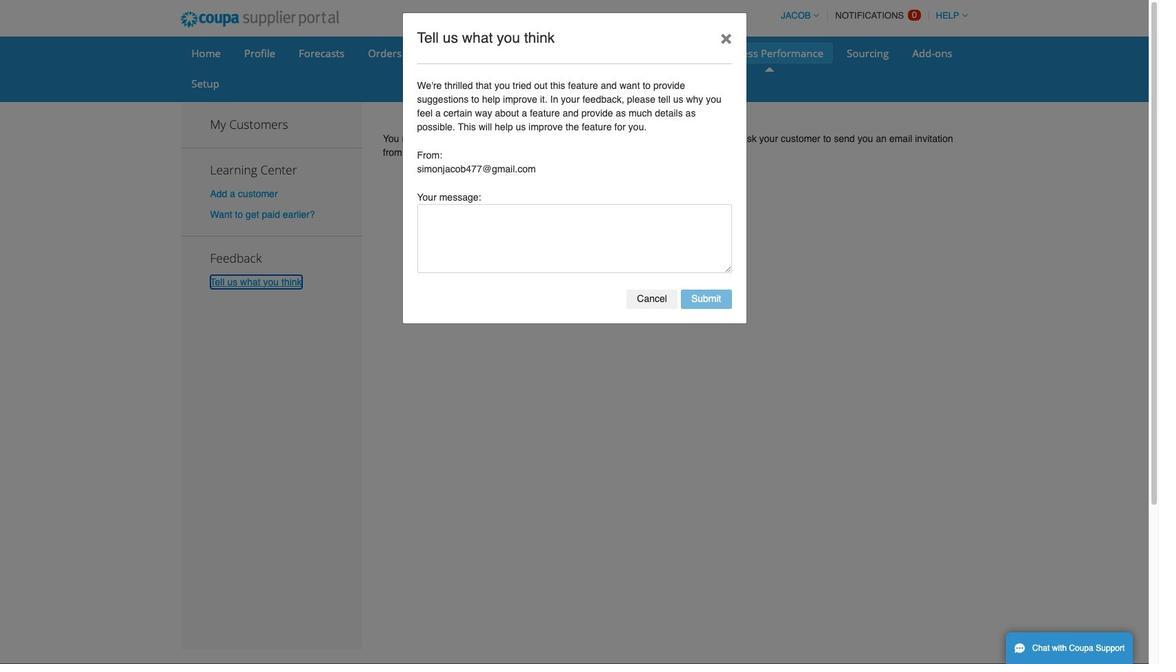 Task type: describe. For each thing, give the bounding box(es) containing it.
coupa supplier portal image
[[171, 2, 349, 37]]



Task type: vqa. For each thing, say whether or not it's contained in the screenshot.
Search areas... text field
no



Task type: locate. For each thing, give the bounding box(es) containing it.
dialog
[[402, 12, 747, 324]]

None text field
[[417, 204, 732, 273]]



